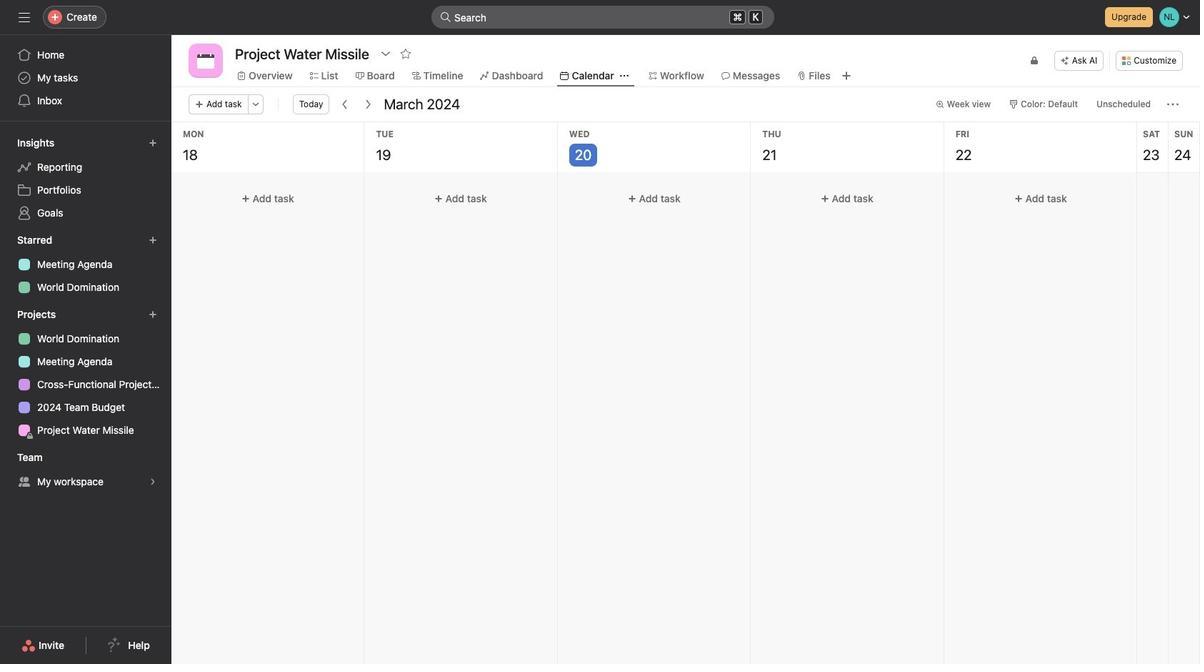Task type: describe. For each thing, give the bounding box(es) containing it.
teams element
[[0, 445, 172, 496]]

new project or portfolio image
[[149, 310, 157, 319]]

add tab image
[[841, 70, 853, 81]]

new insights image
[[149, 139, 157, 147]]

projects element
[[0, 302, 172, 445]]

insights element
[[0, 130, 172, 227]]

hide sidebar image
[[19, 11, 30, 23]]



Task type: locate. For each thing, give the bounding box(es) containing it.
add to starred image
[[400, 48, 412, 59]]

next week image
[[363, 99, 374, 110]]

starred element
[[0, 227, 172, 302]]

Search tasks, projects, and more text field
[[432, 6, 775, 29]]

tab actions image
[[620, 71, 629, 80]]

None field
[[432, 6, 775, 29]]

global element
[[0, 35, 172, 121]]

previous week image
[[340, 99, 351, 110]]

see details, my workspace image
[[149, 477, 157, 486]]

more actions image
[[251, 100, 260, 109]]

prominent image
[[440, 11, 452, 23]]

show options image
[[380, 48, 392, 59]]

add items to starred image
[[149, 236, 157, 244]]

None text field
[[232, 41, 373, 66]]

calendar image
[[197, 52, 214, 69]]

more actions image
[[1168, 99, 1179, 110]]



Task type: vqa. For each thing, say whether or not it's contained in the screenshot.
prominent Icon
yes



